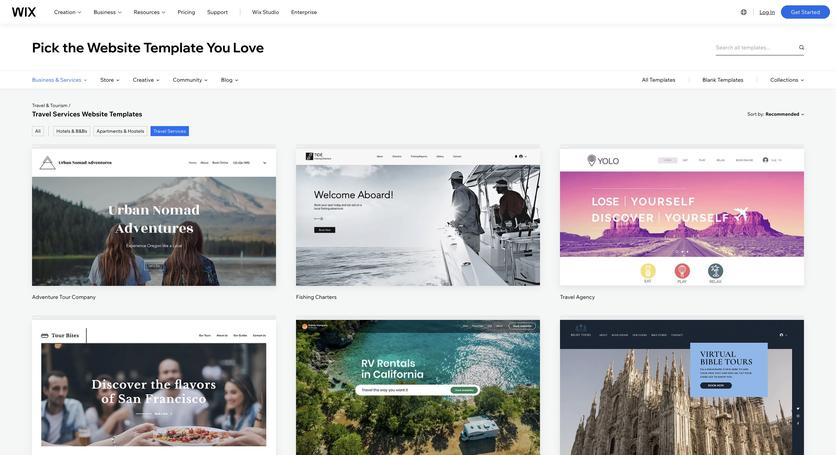 Task type: vqa. For each thing, say whether or not it's contained in the screenshot.
the Fashion & Clothing
no



Task type: locate. For each thing, give the bounding box(es) containing it.
edit for view popup button corresponding to travel services website templates - rv rentals company image
[[413, 375, 423, 382]]

business & services
[[32, 76, 81, 83]]

travel & tourism link
[[32, 102, 67, 108]]

pick
[[32, 39, 60, 56]]

0 vertical spatial business
[[94, 9, 116, 15]]

& inside hotels & b&bs link
[[71, 128, 74, 134]]

collections
[[770, 76, 798, 83]]

view inside fishing charters group
[[412, 227, 424, 233]]

edit button for view popup button corresponding to travel services website templates - rv rentals company image
[[402, 371, 434, 387]]

0 horizontal spatial all
[[35, 128, 41, 134]]

travel down travel & tourism link
[[32, 110, 51, 118]]

travel left agency
[[560, 294, 575, 300]]

studio
[[263, 9, 279, 15]]

view button inside fishing charters group
[[402, 222, 434, 238]]

templates inside blank templates link
[[717, 76, 743, 83]]

1 vertical spatial all
[[35, 128, 41, 134]]

travel left tourism
[[32, 102, 45, 108]]

log in
[[759, 9, 775, 15]]

edit button for view popup button within the fishing charters group
[[402, 199, 434, 215]]

travel services website templates
[[32, 110, 142, 118]]

apartments & hostels
[[97, 128, 144, 134]]

company
[[72, 294, 96, 300]]

& for b&bs
[[71, 128, 74, 134]]

edit for view popup button within the 'adventure tour company' group
[[149, 204, 159, 211]]

sort
[[747, 111, 757, 117]]

templates for all templates
[[649, 76, 675, 83]]

0 vertical spatial all
[[642, 76, 648, 83]]

& for services
[[55, 76, 59, 83]]

travel
[[32, 102, 45, 108], [32, 110, 51, 118], [153, 128, 166, 134], [560, 294, 575, 300]]

edit button inside fishing charters group
[[402, 199, 434, 215]]

templates for blank templates
[[717, 76, 743, 83]]

you
[[206, 39, 230, 56]]

creation
[[54, 9, 76, 15]]

0 horizontal spatial templates
[[109, 110, 142, 118]]

fishing
[[296, 294, 314, 300]]

travel inside group
[[560, 294, 575, 300]]

view for "travel services website templates - travel agency" image
[[676, 227, 688, 233]]

view
[[148, 227, 160, 233], [412, 227, 424, 233], [676, 227, 688, 233], [148, 398, 160, 405], [412, 398, 424, 405], [676, 398, 688, 405]]

edit button for view popup button related to travel services website templates - virtual tours company image
[[666, 371, 698, 387]]

all for all
[[35, 128, 41, 134]]

edit button inside the travel agency group
[[666, 199, 698, 215]]

log in link
[[759, 8, 775, 16]]

& left hostels
[[124, 128, 127, 134]]

resources
[[134, 9, 160, 15]]

in
[[770, 9, 775, 15]]

website up b&bs
[[82, 110, 108, 118]]

& left tourism
[[46, 102, 49, 108]]

business inside categories by subject element
[[32, 76, 54, 83]]

1 horizontal spatial all
[[642, 76, 648, 83]]

& up tourism
[[55, 76, 59, 83]]

sort by:
[[747, 111, 764, 117]]

blank
[[702, 76, 716, 83]]

edit inside fishing charters group
[[413, 204, 423, 211]]

templates inside all templates link
[[649, 76, 675, 83]]

edit inside 'adventure tour company' group
[[149, 204, 159, 211]]

love
[[233, 39, 264, 56]]

travel for travel & tourism /
[[32, 102, 45, 108]]

& inside categories by subject element
[[55, 76, 59, 83]]

apartments
[[97, 128, 123, 134]]

2 vertical spatial services
[[167, 128, 186, 134]]

view button inside 'adventure tour company' group
[[138, 222, 170, 238]]

enterprise link
[[291, 8, 317, 16]]

view button for travel services website templates - rv rentals company image
[[402, 393, 434, 409]]

view button for the 'travel services website templates - food tour company' image
[[138, 393, 170, 409]]

hostels
[[128, 128, 144, 134]]

started
[[801, 9, 820, 15]]

wix studio
[[252, 9, 279, 15]]

1 vertical spatial services
[[53, 110, 80, 118]]

business
[[94, 9, 116, 15], [32, 76, 54, 83]]

0 vertical spatial website
[[87, 39, 141, 56]]

edit for view popup button inside the travel agency group
[[677, 204, 687, 211]]

blog
[[221, 76, 233, 83]]

travel & tourism /
[[32, 102, 71, 108]]

business inside "popup button"
[[94, 9, 116, 15]]

services
[[60, 76, 81, 83], [53, 110, 80, 118], [167, 128, 186, 134]]

0 vertical spatial services
[[60, 76, 81, 83]]

view for travel services website templates - adventure tour company image
[[148, 227, 160, 233]]

view button
[[138, 222, 170, 238], [402, 222, 434, 238], [666, 222, 698, 238], [138, 393, 170, 409], [402, 393, 434, 409], [666, 393, 698, 409]]

all
[[642, 76, 648, 83], [35, 128, 41, 134]]

templates
[[649, 76, 675, 83], [717, 76, 743, 83], [109, 110, 142, 118]]

travel services website templates - fishing charters image
[[296, 149, 540, 286]]

travel right hostels
[[153, 128, 166, 134]]

charters
[[315, 294, 337, 300]]

blank templates
[[702, 76, 743, 83]]

/
[[69, 102, 71, 108]]

by:
[[758, 111, 764, 117]]

1 horizontal spatial templates
[[649, 76, 675, 83]]

agency
[[576, 294, 595, 300]]

services for travel services
[[167, 128, 186, 134]]

website
[[87, 39, 141, 56], [82, 110, 108, 118]]

apartments & hostels link
[[94, 126, 147, 136]]

tourism
[[50, 102, 67, 108]]

view for travel services website templates - fishing charters image
[[412, 227, 424, 233]]

& left b&bs
[[71, 128, 74, 134]]

2 horizontal spatial templates
[[717, 76, 743, 83]]

1 vertical spatial website
[[82, 110, 108, 118]]

1 vertical spatial business
[[32, 76, 54, 83]]

None search field
[[716, 39, 804, 55]]

edit button for view popup button inside the travel agency group
[[666, 199, 698, 215]]

edit for view popup button related to travel services website templates - virtual tours company image
[[677, 375, 687, 382]]

all inside the generic categories element
[[642, 76, 648, 83]]

all templates
[[642, 76, 675, 83]]

edit inside the travel agency group
[[677, 204, 687, 211]]

view for travel services website templates - rv rentals company image
[[412, 398, 424, 405]]

1 horizontal spatial business
[[94, 9, 116, 15]]

&
[[55, 76, 59, 83], [46, 102, 49, 108], [71, 128, 74, 134], [124, 128, 127, 134]]

view inside the travel agency group
[[676, 227, 688, 233]]

view inside 'adventure tour company' group
[[148, 227, 160, 233]]

edit button
[[138, 199, 170, 215], [402, 199, 434, 215], [666, 199, 698, 215], [138, 371, 170, 387], [402, 371, 434, 387], [666, 371, 698, 387]]

support
[[207, 9, 228, 15]]

travel services website templates - food tour company image
[[32, 320, 276, 455]]

0 horizontal spatial business
[[32, 76, 54, 83]]

edit button inside 'adventure tour company' group
[[138, 199, 170, 215]]

view button inside the travel agency group
[[666, 222, 698, 238]]

edit
[[149, 204, 159, 211], [413, 204, 423, 211], [677, 204, 687, 211], [149, 375, 159, 382], [413, 375, 423, 382], [677, 375, 687, 382]]

website up store in the top of the page
[[87, 39, 141, 56]]

& inside the apartments & hostels link
[[124, 128, 127, 134]]

view for travel services website templates - virtual tours company image
[[676, 398, 688, 405]]

travel services website templates - travel agency image
[[560, 149, 804, 286]]

creative
[[133, 76, 154, 83]]



Task type: describe. For each thing, give the bounding box(es) containing it.
hotels & b&bs link
[[53, 126, 90, 136]]

travel services website templates - adventure tour company image
[[32, 149, 276, 286]]

edit button for view popup button within the 'adventure tour company' group
[[138, 199, 170, 215]]

creation button
[[54, 8, 82, 16]]

view button for "travel services website templates - travel agency" image
[[666, 222, 698, 238]]

tour
[[59, 294, 70, 300]]

get started link
[[781, 5, 830, 19]]

business for business & services
[[32, 76, 54, 83]]

support link
[[207, 8, 228, 16]]

get
[[791, 9, 800, 15]]

travel services website templates - rv rentals company image
[[296, 320, 540, 455]]

fishing charters group
[[296, 144, 540, 301]]

travel for travel services website templates
[[32, 110, 51, 118]]

all templates link
[[642, 71, 675, 89]]

log
[[759, 9, 769, 15]]

get started
[[791, 9, 820, 15]]

hotels & b&bs
[[56, 128, 87, 134]]

view for the 'travel services website templates - food tour company' image
[[148, 398, 160, 405]]

& for tourism
[[46, 102, 49, 108]]

travel for travel agency
[[560, 294, 575, 300]]

view button for travel services website templates - adventure tour company image
[[138, 222, 170, 238]]

pricing
[[178, 9, 195, 15]]

Search search field
[[716, 39, 804, 55]]

community
[[173, 76, 202, 83]]

travel agency group
[[560, 144, 804, 301]]

blank templates link
[[702, 71, 743, 89]]

categories by subject element
[[32, 71, 238, 89]]

all link
[[32, 126, 44, 136]]

view button for travel services website templates - fishing charters image
[[402, 222, 434, 238]]

business for business
[[94, 9, 116, 15]]

wix studio link
[[252, 8, 279, 16]]

edit for view popup button within the fishing charters group
[[413, 204, 423, 211]]

the
[[62, 39, 84, 56]]

language selector, english selected image
[[740, 8, 748, 16]]

website for the
[[87, 39, 141, 56]]

resources button
[[134, 8, 166, 16]]

business button
[[94, 8, 122, 16]]

view button for travel services website templates - virtual tours company image
[[666, 393, 698, 409]]

adventure tour company group
[[32, 144, 276, 301]]

edit for view popup button for the 'travel services website templates - food tour company' image
[[149, 375, 159, 382]]

travel services website templates - virtual tours company image
[[560, 320, 804, 455]]

adventure
[[32, 294, 58, 300]]

website for services
[[82, 110, 108, 118]]

enterprise
[[291, 9, 317, 15]]

pick the website template you love
[[32, 39, 264, 56]]

travel for travel services
[[153, 128, 166, 134]]

services for travel services website templates
[[53, 110, 80, 118]]

recommended
[[766, 111, 799, 117]]

template
[[143, 39, 204, 56]]

fishing charters
[[296, 294, 337, 300]]

generic categories element
[[642, 71, 804, 89]]

pricing link
[[178, 8, 195, 16]]

services inside categories by subject element
[[60, 76, 81, 83]]

wix
[[252, 9, 261, 15]]

categories. use the left and right arrow keys to navigate the menu element
[[0, 71, 836, 89]]

travel services
[[153, 128, 186, 134]]

travel agency
[[560, 294, 595, 300]]

store
[[100, 76, 114, 83]]

travel services link
[[150, 126, 189, 136]]

& for hostels
[[124, 128, 127, 134]]

b&bs
[[76, 128, 87, 134]]

hotels
[[56, 128, 70, 134]]

edit button for view popup button for the 'travel services website templates - food tour company' image
[[138, 371, 170, 387]]

adventure tour company
[[32, 294, 96, 300]]

all for all templates
[[642, 76, 648, 83]]



